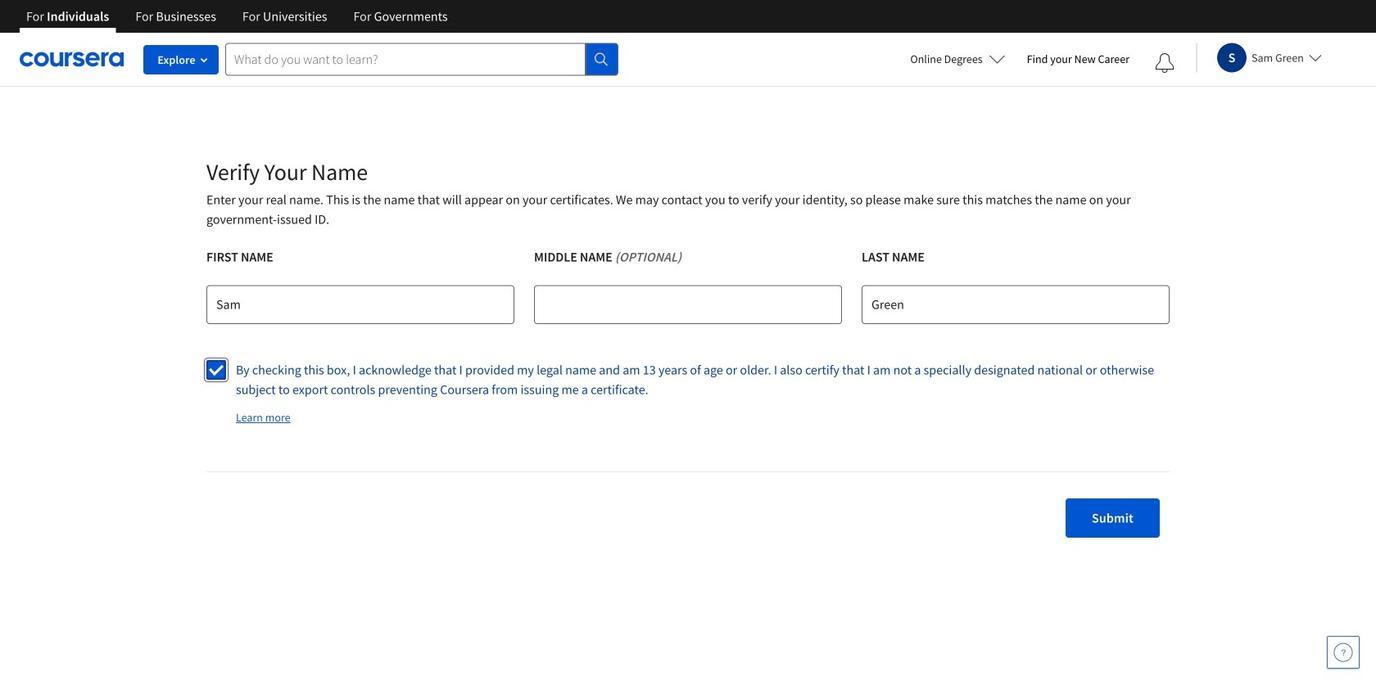 Task type: locate. For each thing, give the bounding box(es) containing it.
None search field
[[225, 43, 619, 76]]

FIRST NAME text field
[[206, 285, 515, 324]]

What do you want to learn? text field
[[225, 43, 586, 76]]

help center image
[[1334, 643, 1354, 663]]

banner navigation
[[13, 0, 461, 33]]



Task type: describe. For each thing, give the bounding box(es) containing it.
MIDDLE NAME text field
[[534, 285, 842, 324]]

LAST NAME text field
[[862, 285, 1170, 324]]

coursera image
[[20, 46, 124, 72]]



Task type: vqa. For each thing, say whether or not it's contained in the screenshot.
Keep reading at bottom left
no



